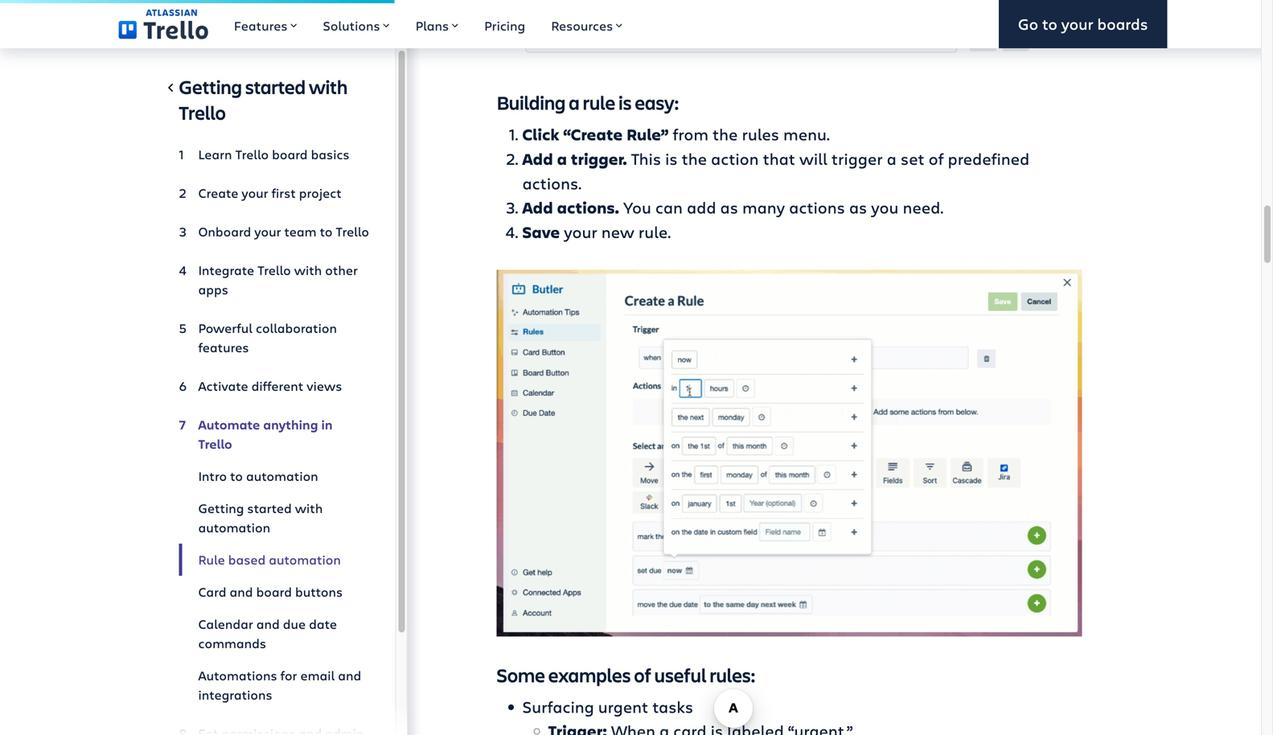 Task type: describe. For each thing, give the bounding box(es) containing it.
actions. inside this is the action that will trigger a set of predefined actions.
[[523, 172, 582, 194]]

this
[[631, 148, 661, 170]]

other
[[325, 261, 358, 279]]

trello inside "onboard your team to trello" link
[[336, 223, 369, 240]]

predefined
[[948, 148, 1030, 170]]

powerful
[[198, 319, 253, 337]]

create
[[198, 184, 238, 202]]

card and board buttons link
[[179, 576, 370, 608]]

trello inside learn trello board basics link
[[235, 146, 269, 163]]

rule"
[[627, 124, 669, 145]]

automations
[[198, 667, 277, 684]]

examples
[[548, 663, 631, 688]]

features
[[198, 339, 249, 356]]

with for getting started with trello
[[309, 74, 348, 99]]

some
[[497, 663, 545, 688]]

learn
[[198, 146, 232, 163]]

started for trello
[[245, 74, 306, 99]]

you
[[623, 196, 652, 218]]

your left boards
[[1062, 13, 1094, 34]]

powerful collaboration features
[[198, 319, 337, 356]]

anything
[[263, 416, 318, 433]]

the inside the click "create rule" from the rules menu.
[[713, 123, 738, 145]]

boards
[[1098, 13, 1148, 34]]

automation for to
[[246, 467, 318, 485]]

team
[[284, 223, 317, 240]]

board for buttons
[[256, 583, 292, 601]]

will
[[800, 148, 828, 170]]

you
[[872, 196, 899, 218]]

with for integrate trello with other apps
[[294, 261, 322, 279]]

getting for trello
[[179, 74, 242, 99]]

menu.
[[784, 123, 830, 145]]

integrations
[[198, 686, 272, 704]]

go
[[1018, 13, 1039, 34]]

add
[[687, 196, 716, 218]]

a for rule
[[569, 90, 580, 115]]

pricing link
[[472, 0, 538, 48]]

integrate trello with other apps
[[198, 261, 358, 298]]

and for calendar
[[256, 615, 280, 633]]

a for trigger.
[[557, 148, 567, 170]]

can
[[656, 196, 683, 218]]

solutions button
[[310, 0, 403, 48]]

learn trello board basics link
[[179, 138, 370, 171]]

automations for email and integrations link
[[179, 660, 370, 711]]

getting for automation
[[198, 500, 244, 517]]

automation for based
[[269, 551, 341, 568]]

trello inside automate anything in trello
[[198, 435, 232, 453]]

and for card
[[230, 583, 253, 601]]

tasks
[[653, 696, 694, 718]]

2 as from the left
[[849, 196, 867, 218]]

automate anything in trello link
[[179, 409, 370, 460]]

collaboration
[[256, 319, 337, 337]]

new
[[602, 221, 635, 243]]

1 an image showing how to create an automation rule on a trello board image from the top
[[497, 0, 1082, 64]]

rule.
[[639, 221, 671, 243]]

"create
[[563, 124, 623, 145]]

in
[[321, 416, 333, 433]]

getting started with automation
[[198, 500, 323, 536]]

getting started with trello
[[179, 74, 348, 125]]

basics
[[311, 146, 350, 163]]

easy:
[[635, 90, 679, 115]]

need.
[[903, 196, 944, 218]]

many
[[743, 196, 785, 218]]

learn trello board basics
[[198, 146, 350, 163]]

card
[[198, 583, 226, 601]]

calendar and due date commands
[[198, 615, 337, 652]]

getting started with trello link
[[179, 74, 370, 132]]

features button
[[221, 0, 310, 48]]

building a rule is easy:
[[497, 90, 679, 115]]

card and board buttons
[[198, 583, 343, 601]]

rule based automation
[[198, 551, 341, 568]]

atlassian trello image
[[119, 9, 208, 39]]

based
[[228, 551, 266, 568]]

add for add a trigger.
[[523, 148, 553, 170]]

surfacing
[[523, 696, 594, 718]]

intro
[[198, 467, 227, 485]]

board for basics
[[272, 146, 308, 163]]

to inside "onboard your team to trello" link
[[320, 223, 333, 240]]

rule based automation link
[[179, 544, 370, 576]]

rules
[[742, 123, 780, 145]]

page progress progress bar
[[0, 0, 395, 3]]

your left the team
[[254, 223, 281, 240]]

onboard your team to trello
[[198, 223, 369, 240]]

action
[[711, 148, 759, 170]]

resources
[[551, 17, 613, 34]]

automate
[[198, 416, 260, 433]]

buttons
[[295, 583, 343, 601]]

create your first project link
[[179, 177, 370, 209]]

trello inside integrate trello with other apps
[[258, 261, 291, 279]]

go to your boards link
[[999, 0, 1168, 48]]

automations for email and integrations
[[198, 667, 361, 704]]

started for automation
[[247, 500, 292, 517]]

integrate
[[198, 261, 254, 279]]

save
[[523, 221, 560, 243]]

trigger
[[832, 148, 883, 170]]

onboard
[[198, 223, 251, 240]]



Task type: vqa. For each thing, say whether or not it's contained in the screenshot.
sm image associated with Labels
no



Task type: locate. For each thing, give the bounding box(es) containing it.
1 vertical spatial to
[[320, 223, 333, 240]]

different
[[252, 377, 303, 395]]

and inside 'automations for email and integrations'
[[338, 667, 361, 684]]

is
[[619, 90, 632, 115], [665, 148, 678, 170]]

rule
[[198, 551, 225, 568]]

1 vertical spatial started
[[247, 500, 292, 517]]

1 horizontal spatial the
[[713, 123, 738, 145]]

the
[[713, 123, 738, 145], [682, 148, 707, 170]]

with left other
[[294, 261, 322, 279]]

2 horizontal spatial to
[[1043, 13, 1058, 34]]

the up action
[[713, 123, 738, 145]]

automation inside getting started with automation
[[198, 519, 270, 536]]

1 vertical spatial is
[[665, 148, 678, 170]]

1 horizontal spatial as
[[849, 196, 867, 218]]

actions. down add a trigger.
[[523, 172, 582, 194]]

powerful collaboration features link
[[179, 312, 370, 364]]

of
[[929, 148, 944, 170], [634, 663, 651, 688]]

actions. inside add actions. you can add as many actions as you need. save your new rule.
[[557, 197, 619, 219]]

0 vertical spatial to
[[1043, 13, 1058, 34]]

onboard your team to trello link
[[179, 216, 370, 248]]

and right email
[[338, 667, 361, 684]]

a left rule
[[569, 90, 580, 115]]

trello right learn
[[235, 146, 269, 163]]

from
[[673, 123, 709, 145]]

0 horizontal spatial a
[[557, 148, 567, 170]]

a
[[569, 90, 580, 115], [887, 148, 897, 170], [557, 148, 567, 170]]

0 vertical spatial automation
[[246, 467, 318, 485]]

the down from
[[682, 148, 707, 170]]

activate different views link
[[179, 370, 370, 402]]

0 vertical spatial of
[[929, 148, 944, 170]]

of inside this is the action that will trigger a set of predefined actions.
[[929, 148, 944, 170]]

started down features
[[245, 74, 306, 99]]

with inside the 'getting started with trello'
[[309, 74, 348, 99]]

started inside getting started with automation
[[247, 500, 292, 517]]

first
[[272, 184, 296, 202]]

1 vertical spatial and
[[256, 615, 280, 633]]

add inside add actions. you can add as many actions as you need. save your new rule.
[[523, 197, 553, 219]]

2 vertical spatial to
[[230, 467, 243, 485]]

email
[[300, 667, 335, 684]]

and right card
[[230, 583, 253, 601]]

actions.
[[523, 172, 582, 194], [557, 197, 619, 219]]

1 vertical spatial automation
[[198, 519, 270, 536]]

0 vertical spatial started
[[245, 74, 306, 99]]

automation down the automate anything in trello link
[[246, 467, 318, 485]]

getting
[[179, 74, 242, 99], [198, 500, 244, 517]]

1 vertical spatial add
[[523, 197, 553, 219]]

1 add from the top
[[523, 148, 553, 170]]

intro to automation link
[[179, 460, 370, 492]]

0 vertical spatial and
[[230, 583, 253, 601]]

board down rule based automation link
[[256, 583, 292, 601]]

plans
[[416, 17, 449, 34]]

0 vertical spatial an image showing how to create an automation rule on a trello board image
[[497, 0, 1082, 64]]

1 vertical spatial of
[[634, 663, 651, 688]]

1 horizontal spatial to
[[320, 223, 333, 240]]

getting started with automation link
[[179, 492, 370, 544]]

a down click
[[557, 148, 567, 170]]

2 vertical spatial and
[[338, 667, 361, 684]]

trello down "onboard your team to trello" link
[[258, 261, 291, 279]]

and inside the "calendar and due date commands"
[[256, 615, 280, 633]]

2 vertical spatial automation
[[269, 551, 341, 568]]

0 horizontal spatial of
[[634, 663, 651, 688]]

1 horizontal spatial is
[[665, 148, 678, 170]]

pricing
[[484, 17, 526, 34]]

trello inside the 'getting started with trello'
[[179, 100, 226, 125]]

2 add from the top
[[523, 197, 553, 219]]

a inside this is the action that will trigger a set of predefined actions.
[[887, 148, 897, 170]]

is inside this is the action that will trigger a set of predefined actions.
[[665, 148, 678, 170]]

trello down the automate at the left
[[198, 435, 232, 453]]

the inside this is the action that will trigger a set of predefined actions.
[[682, 148, 707, 170]]

automation up the based
[[198, 519, 270, 536]]

views
[[307, 377, 342, 395]]

1 as from the left
[[720, 196, 738, 218]]

and
[[230, 583, 253, 601], [256, 615, 280, 633], [338, 667, 361, 684]]

0 horizontal spatial is
[[619, 90, 632, 115]]

to for automation
[[230, 467, 243, 485]]

0 vertical spatial is
[[619, 90, 632, 115]]

useful
[[655, 663, 707, 688]]

board up first
[[272, 146, 308, 163]]

2 an image showing how to create an automation rule on a trello board image from the top
[[497, 270, 1082, 637]]

an image showing how to create an automation rule on a trello board image
[[497, 0, 1082, 64], [497, 270, 1082, 637]]

0 vertical spatial board
[[272, 146, 308, 163]]

0 horizontal spatial to
[[230, 467, 243, 485]]

as
[[720, 196, 738, 218], [849, 196, 867, 218]]

your left "new"
[[564, 221, 598, 243]]

urgent
[[598, 696, 649, 718]]

to inside go to your boards link
[[1043, 13, 1058, 34]]

apps
[[198, 281, 228, 298]]

click
[[523, 124, 560, 145]]

some examples of useful rules:
[[497, 663, 756, 688]]

create your first project
[[198, 184, 342, 202]]

add down click
[[523, 148, 553, 170]]

with inside getting started with automation
[[295, 500, 323, 517]]

to right the intro
[[230, 467, 243, 485]]

with
[[309, 74, 348, 99], [294, 261, 322, 279], [295, 500, 323, 517]]

to
[[1043, 13, 1058, 34], [320, 223, 333, 240], [230, 467, 243, 485]]

getting inside the 'getting started with trello'
[[179, 74, 242, 99]]

a left set
[[887, 148, 897, 170]]

resources button
[[538, 0, 636, 48]]

your
[[1062, 13, 1094, 34], [242, 184, 268, 202], [564, 221, 598, 243], [254, 223, 281, 240]]

calendar and due date commands link
[[179, 608, 370, 660]]

trello
[[179, 100, 226, 125], [235, 146, 269, 163], [336, 223, 369, 240], [258, 261, 291, 279], [198, 435, 232, 453]]

1 vertical spatial board
[[256, 583, 292, 601]]

to right the team
[[320, 223, 333, 240]]

date
[[309, 615, 337, 633]]

for
[[280, 667, 297, 684]]

started
[[245, 74, 306, 99], [247, 500, 292, 517]]

calendar
[[198, 615, 253, 633]]

and left due
[[256, 615, 280, 633]]

board inside the card and board buttons link
[[256, 583, 292, 601]]

with down solutions
[[309, 74, 348, 99]]

this is the action that will trigger a set of predefined actions.
[[523, 148, 1030, 194]]

1 vertical spatial with
[[294, 261, 322, 279]]

0 vertical spatial with
[[309, 74, 348, 99]]

your left first
[[242, 184, 268, 202]]

automate anything in trello
[[198, 416, 333, 453]]

getting up learn
[[179, 74, 242, 99]]

automation up buttons
[[269, 551, 341, 568]]

click "create rule" from the rules menu.
[[523, 123, 830, 145]]

0 vertical spatial actions.
[[523, 172, 582, 194]]

actions. up "new"
[[557, 197, 619, 219]]

add actions. you can add as many actions as you need. save your new rule.
[[523, 196, 944, 243]]

board inside learn trello board basics link
[[272, 146, 308, 163]]

go to your boards
[[1018, 13, 1148, 34]]

add up save on the top
[[523, 197, 553, 219]]

features
[[234, 17, 288, 34]]

surfacing urgent tasks
[[523, 696, 694, 718]]

1 vertical spatial the
[[682, 148, 707, 170]]

1 horizontal spatial a
[[569, 90, 580, 115]]

building
[[497, 90, 566, 115]]

0 horizontal spatial as
[[720, 196, 738, 218]]

0 vertical spatial the
[[713, 123, 738, 145]]

started down intro to automation link
[[247, 500, 292, 517]]

getting down the intro
[[198, 500, 244, 517]]

1 vertical spatial actions.
[[557, 197, 619, 219]]

add for add actions. you can add as many actions as you need. save your new rule.
[[523, 197, 553, 219]]

2 vertical spatial with
[[295, 500, 323, 517]]

rules:
[[710, 663, 756, 688]]

plans button
[[403, 0, 472, 48]]

is down the click "create rule" from the rules menu.
[[665, 148, 678, 170]]

actions
[[789, 196, 845, 218]]

2 horizontal spatial a
[[887, 148, 897, 170]]

getting inside getting started with automation
[[198, 500, 244, 517]]

that
[[763, 148, 796, 170]]

as left the you
[[849, 196, 867, 218]]

commands
[[198, 635, 266, 652]]

integrate trello with other apps link
[[179, 254, 370, 306]]

with for getting started with automation
[[295, 500, 323, 517]]

solutions
[[323, 17, 380, 34]]

rule
[[583, 90, 616, 115]]

activate different views
[[198, 377, 342, 395]]

with down intro to automation link
[[295, 500, 323, 517]]

0 vertical spatial add
[[523, 148, 553, 170]]

of right set
[[929, 148, 944, 170]]

2 horizontal spatial and
[[338, 667, 361, 684]]

to for your
[[1043, 13, 1058, 34]]

is right rule
[[619, 90, 632, 115]]

1 vertical spatial an image showing how to create an automation rule on a trello board image
[[497, 270, 1082, 637]]

started inside the 'getting started with trello'
[[245, 74, 306, 99]]

1 horizontal spatial and
[[256, 615, 280, 633]]

set
[[901, 148, 925, 170]]

intro to automation
[[198, 467, 318, 485]]

as right add
[[720, 196, 738, 218]]

of up "urgent"
[[634, 663, 651, 688]]

trello up other
[[336, 223, 369, 240]]

trello up learn
[[179, 100, 226, 125]]

with inside integrate trello with other apps
[[294, 261, 322, 279]]

to right go
[[1043, 13, 1058, 34]]

trigger.
[[571, 148, 627, 170]]

0 vertical spatial getting
[[179, 74, 242, 99]]

your inside add actions. you can add as many actions as you need. save your new rule.
[[564, 221, 598, 243]]

1 horizontal spatial of
[[929, 148, 944, 170]]

0 horizontal spatial and
[[230, 583, 253, 601]]

1 vertical spatial getting
[[198, 500, 244, 517]]

to inside intro to automation link
[[230, 467, 243, 485]]

0 horizontal spatial the
[[682, 148, 707, 170]]



